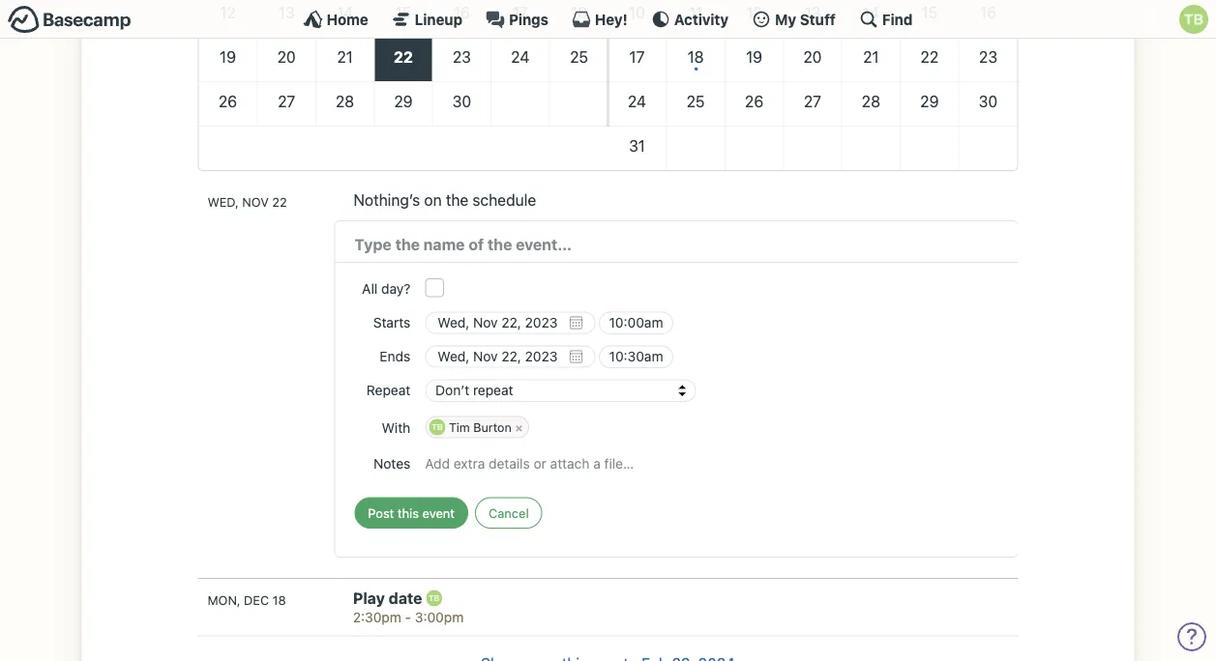 Task type: locate. For each thing, give the bounding box(es) containing it.
nothing's on the schedule
[[353, 191, 536, 210]]

post this event button
[[354, 498, 468, 530]]

choose date… field for ends
[[425, 346, 595, 368]]

-
[[405, 609, 411, 625]]

starts
[[373, 315, 410, 331]]

lineup link
[[392, 10, 463, 29]]

Notes text field
[[425, 447, 998, 481]]

all day?
[[362, 281, 410, 297]]

2 pick a time… field from the top
[[599, 346, 673, 369]]

Type the name of the event… text field
[[354, 233, 998, 257]]

•
[[693, 60, 698, 75]]

wed,
[[208, 195, 239, 209]]

0 vertical spatial choose date… field
[[425, 312, 595, 334]]

Choose date… field
[[425, 312, 595, 334], [425, 346, 595, 368]]

this
[[397, 506, 419, 521]]

pings
[[509, 11, 549, 28]]

0 vertical spatial pick a time… field
[[599, 312, 673, 335]]

1 vertical spatial choose date… field
[[425, 346, 595, 368]]

18
[[273, 593, 286, 608]]

home
[[327, 11, 368, 28]]

repeat
[[366, 383, 410, 399]]

nothing's
[[353, 191, 420, 210]]

the
[[446, 191, 468, 210]]

1 pick a time… field from the top
[[599, 312, 673, 335]]

with
[[381, 420, 410, 436]]

Pick a time… field
[[599, 312, 673, 335], [599, 346, 673, 369]]

schedule
[[472, 191, 536, 210]]

my stuff
[[775, 11, 836, 28]]

nov
[[242, 195, 269, 209]]

date
[[389, 590, 422, 608]]

activity
[[674, 11, 729, 28]]

×
[[515, 421, 523, 435]]

tim burton image
[[426, 591, 443, 607]]

pings button
[[486, 10, 549, 29]]

pick a time… field for starts
[[599, 312, 673, 335]]

2 choose date… field from the top
[[425, 346, 595, 368]]

my
[[775, 11, 797, 28]]

choose date… field for starts
[[425, 312, 595, 334]]

1 vertical spatial pick a time… field
[[599, 346, 673, 369]]

ends
[[379, 349, 410, 365]]

3:00pm
[[415, 609, 464, 625]]

find
[[883, 11, 913, 28]]

1 choose date… field from the top
[[425, 312, 595, 334]]

stuff
[[800, 11, 836, 28]]

tim burton image
[[1180, 5, 1209, 34]]

tim
[[449, 421, 470, 435]]

wed, nov 22
[[208, 195, 287, 209]]

burton
[[473, 421, 511, 435]]



Task type: vqa. For each thing, say whether or not it's contained in the screenshot.
burton at the left bottom
yes



Task type: describe. For each thing, give the bounding box(es) containing it.
dec
[[244, 593, 269, 608]]

cancel button
[[475, 498, 542, 530]]

With text field
[[530, 415, 998, 440]]

× link
[[510, 420, 528, 436]]

main element
[[0, 0, 1217, 39]]

all
[[362, 281, 377, 297]]

notes
[[373, 456, 410, 472]]

tim burton ×
[[449, 421, 523, 435]]

2:30pm
[[353, 609, 401, 625]]

hey!
[[595, 11, 628, 28]]

hey! button
[[572, 10, 628, 29]]

play
[[353, 590, 385, 608]]

22
[[272, 195, 287, 209]]

my stuff button
[[752, 10, 836, 29]]

post this event
[[368, 506, 454, 521]]

on
[[424, 191, 441, 210]]

play date
[[353, 590, 426, 608]]

pick a time… field for ends
[[599, 346, 673, 369]]

day?
[[381, 281, 410, 297]]

find button
[[859, 10, 913, 29]]

2:30pm     -     3:00pm
[[353, 609, 464, 625]]

home link
[[304, 10, 368, 29]]

cancel
[[488, 506, 529, 521]]

mon,
[[208, 593, 241, 608]]

lineup
[[415, 11, 463, 28]]

post
[[368, 506, 394, 521]]

switch accounts image
[[8, 5, 132, 35]]

event
[[422, 506, 454, 521]]

activity link
[[651, 10, 729, 29]]

mon, dec 18
[[208, 593, 286, 608]]



